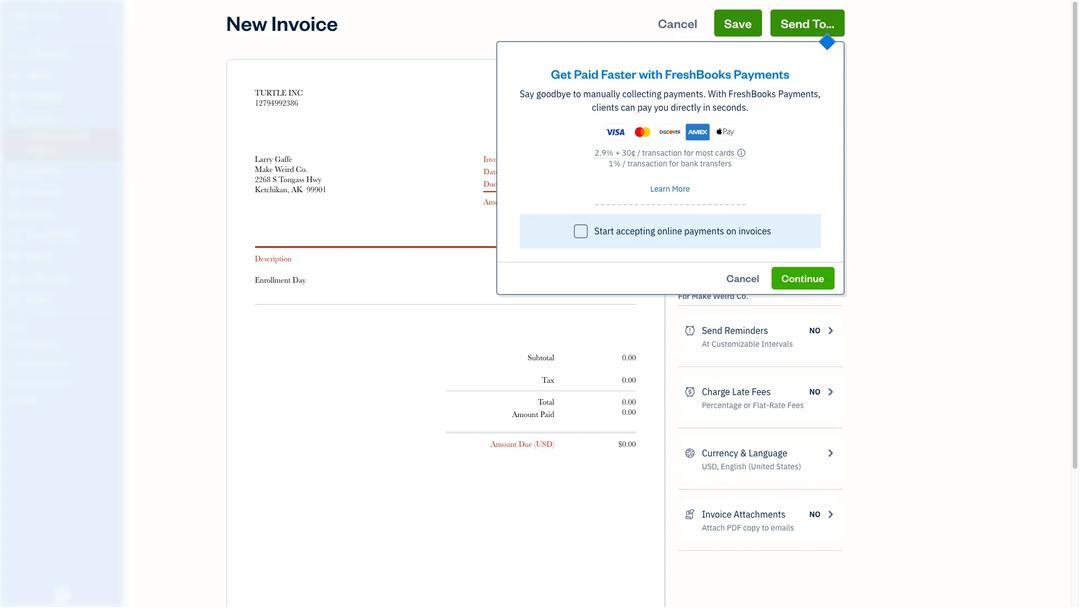 Task type: locate. For each thing, give the bounding box(es) containing it.
1 vertical spatial co.
[[737, 291, 749, 301]]

you down the collecting
[[654, 102, 669, 113]]

pay
[[638, 102, 652, 113], [740, 115, 753, 125]]

1 vertical spatial total
[[538, 398, 555, 407]]

1 vertical spatial amount
[[512, 410, 539, 419]]

for inside settings for this invoice
[[678, 67, 690, 78]]

pay down online
[[740, 115, 753, 125]]

cards
[[716, 148, 735, 158]]

amount up amount due ( usd )
[[512, 410, 539, 419]]

2 0.00 from the top
[[623, 376, 636, 385]]

save button
[[714, 10, 762, 37]]

1 vertical spatial for
[[678, 291, 690, 301]]

1 vertical spatial cancel button
[[717, 267, 770, 289]]

report image
[[7, 294, 21, 305]]

amount
[[484, 197, 510, 206], [512, 410, 539, 419], [491, 440, 517, 449]]

1 vertical spatial turtle
[[255, 88, 287, 97]]

larry
[[255, 155, 273, 164]]

online
[[732, 101, 759, 112]]

payments,
[[779, 88, 821, 100]]

0 horizontal spatial /
[[623, 158, 626, 169]]

project image
[[7, 209, 21, 220]]

send reminders
[[702, 325, 769, 336]]

to inside say goodbye to manually collecting payments. with freshbooks payments, clients can pay you directly in seconds.
[[573, 88, 582, 100]]

1 horizontal spatial cancel
[[727, 271, 760, 284]]

gaffe
[[275, 155, 292, 164]]

due left (
[[519, 440, 533, 449]]

this
[[692, 67, 707, 78]]

clients down manually
[[592, 102, 619, 113]]

0 vertical spatial weird
[[275, 165, 294, 174]]

0 vertical spatial freshbooks
[[665, 66, 732, 82]]

$0.00 up "accepting"
[[614, 196, 636, 207]]

cancel button for continue
[[717, 267, 770, 289]]

1 horizontal spatial cancel button
[[717, 267, 770, 289]]

total
[[620, 254, 636, 263], [538, 398, 555, 407]]

turtle up 12794992386
[[255, 88, 287, 97]]

fees up flat-
[[752, 386, 771, 398]]

fees right flat-
[[788, 400, 804, 411]]

1 vertical spatial cancel
[[727, 271, 760, 284]]

invoice
[[272, 10, 338, 36], [709, 67, 736, 78], [484, 155, 507, 164], [702, 509, 732, 520]]

for left this
[[678, 67, 690, 78]]

1 vertical spatial paid
[[541, 410, 555, 419]]

0 horizontal spatial cancel button
[[648, 10, 708, 37]]

1 vertical spatial payments
[[761, 101, 801, 112]]

1 vertical spatial $0.00
[[619, 440, 636, 449]]

2 vertical spatial due
[[519, 440, 533, 449]]

(united
[[749, 462, 775, 472]]

ketchikan,
[[255, 185, 289, 194]]

for down the 2.9% + 30¢ / transaction for most cards
[[670, 158, 679, 169]]

clients inside make recurring bill your clients automatically
[[733, 250, 757, 260]]

make inside make recurring bill your clients automatically
[[702, 236, 724, 247]]

0 vertical spatial /
[[638, 148, 641, 158]]

cancel down your at the top
[[727, 271, 760, 284]]

save
[[725, 15, 752, 31]]

pay down the collecting
[[638, 102, 652, 113]]

inc
[[43, 10, 59, 21], [289, 88, 303, 97]]

send inside button
[[781, 15, 810, 31]]

to right goodbye
[[573, 88, 582, 100]]

amount for amount due ( usd )
[[491, 440, 517, 449]]

qty
[[568, 254, 580, 263]]

number
[[509, 155, 535, 164]]

0 vertical spatial amount
[[484, 197, 510, 206]]

2 for from the top
[[678, 291, 690, 301]]

make
[[255, 165, 273, 174], [702, 236, 724, 247], [692, 291, 712, 301]]

due for amount due ( usd )
[[519, 440, 533, 449]]

make down 'larry'
[[255, 165, 273, 174]]

0 horizontal spatial co.
[[296, 165, 308, 174]]

online left refresh icon
[[658, 225, 683, 237]]

total down tax
[[538, 398, 555, 407]]

1%
[[609, 158, 621, 169]]

send for send reminders
[[702, 325, 723, 336]]

1 horizontal spatial rate
[[770, 400, 786, 411]]

99901
[[307, 185, 327, 194]]

chevronright image for send reminders
[[826, 324, 836, 337]]

chevronright image for invoice attachments
[[826, 508, 836, 521]]

invoices image
[[685, 508, 696, 521]]

amount due
[[484, 197, 525, 206]]

you down "accept online payments"
[[755, 115, 768, 125]]

accept online payments
[[702, 101, 801, 112]]

date left of
[[484, 167, 499, 176]]

cancel button up settings
[[648, 10, 708, 37]]

4 chevronright image from the top
[[826, 508, 836, 521]]

inc for date of issue
[[289, 88, 303, 97]]

0 vertical spatial cancel button
[[648, 10, 708, 37]]

subtotal
[[528, 353, 555, 362]]

0 vertical spatial fees
[[752, 386, 771, 398]]

0 horizontal spatial send
[[702, 325, 723, 336]]

bank
[[681, 158, 699, 169]]

due down date of issue at the left
[[484, 179, 497, 188]]

cancel button down your at the top
[[717, 267, 770, 289]]

/
[[638, 148, 641, 158], [623, 158, 626, 169]]

0 vertical spatial for
[[678, 67, 690, 78]]

4 0.00 from the top
[[623, 408, 636, 417]]

Enter an Invoice # text field
[[608, 155, 636, 164]]

learn more
[[651, 184, 690, 194]]

$0.00 down 0.00 0.00 on the bottom right of page
[[619, 440, 636, 449]]

0 horizontal spatial total
[[538, 398, 555, 407]]

settings
[[678, 51, 725, 67]]

0 horizontal spatial fees
[[752, 386, 771, 398]]

2 vertical spatial amount
[[491, 440, 517, 449]]

tongass
[[279, 175, 304, 184]]

charge late fees
[[702, 386, 771, 398]]

discover image
[[659, 124, 683, 140]]

for
[[684, 148, 694, 158], [670, 158, 679, 169]]

due for amount due
[[512, 197, 525, 206]]

items and services image
[[8, 359, 120, 368]]

1 for from the top
[[678, 67, 690, 78]]

make inside larry gaffe make weird co. 2268 s tongass hwy ketchikan, ak  99901
[[255, 165, 273, 174]]

co.
[[296, 165, 308, 174], [737, 291, 749, 301]]

0 horizontal spatial you
[[654, 102, 669, 113]]

due down due date
[[512, 197, 525, 206]]

accept
[[702, 101, 730, 112]]

online
[[770, 115, 791, 125], [658, 225, 683, 237]]

to right 'copy'
[[762, 523, 769, 533]]

total right line
[[620, 254, 636, 263]]

0 vertical spatial online
[[770, 115, 791, 125]]

you inside say goodbye to manually collecting payments. with freshbooks payments, clients can pay you directly in seconds.
[[654, 102, 669, 113]]

latefees image
[[685, 385, 696, 399]]

1 chevronright image from the top
[[826, 324, 836, 337]]

0 horizontal spatial rate
[[509, 254, 524, 263]]

1 horizontal spatial co.
[[737, 291, 749, 301]]

onlinesales image
[[685, 100, 696, 114]]

your
[[716, 250, 731, 260]]

2 no from the top
[[810, 326, 821, 336]]

no for charge late fees
[[810, 387, 821, 397]]

directly
[[671, 102, 701, 113]]

3 no from the top
[[810, 387, 821, 397]]

0 vertical spatial send
[[781, 15, 810, 31]]

say
[[520, 88, 535, 100]]

transaction up 1% / transaction for bank transfers
[[642, 148, 682, 158]]

0 horizontal spatial paid
[[541, 410, 555, 419]]

cancel button for save
[[648, 10, 708, 37]]

owner
[[9, 22, 30, 31]]

1 vertical spatial due
[[512, 197, 525, 206]]

charge
[[702, 386, 731, 398]]

amount down due date
[[484, 197, 510, 206]]

date down date of issue at the left
[[499, 179, 515, 188]]

/ right 30¢
[[638, 148, 641, 158]]

2 chevronright image from the top
[[826, 385, 836, 399]]

0 vertical spatial co.
[[296, 165, 308, 174]]

0 vertical spatial total
[[620, 254, 636, 263]]

clients down seconds.
[[715, 115, 739, 125]]

english
[[721, 462, 747, 472]]

1 horizontal spatial total
[[620, 254, 636, 263]]

dashboard image
[[7, 49, 21, 60]]

cancel up settings
[[658, 15, 698, 31]]

send left to...
[[781, 15, 810, 31]]

1 horizontal spatial weird
[[713, 291, 735, 301]]

mastercard image
[[719, 125, 735, 137]]

date
[[484, 167, 499, 176], [499, 179, 515, 188]]

send up at
[[702, 325, 723, 336]]

1 horizontal spatial fees
[[788, 400, 804, 411]]

1 vertical spatial send
[[702, 325, 723, 336]]

payments up "accept online payments"
[[734, 66, 790, 82]]

you
[[654, 102, 669, 113], [755, 115, 768, 125]]

0 horizontal spatial inc
[[43, 10, 59, 21]]

1 horizontal spatial paid
[[574, 66, 599, 82]]

freshbooks up "accept online payments"
[[729, 88, 777, 100]]

payment image
[[7, 166, 21, 177]]

rate
[[509, 254, 524, 263], [770, 400, 786, 411]]

online down "accept online payments"
[[770, 115, 791, 125]]

pay inside say goodbye to manually collecting payments. with freshbooks payments, clients can pay you directly in seconds.
[[638, 102, 652, 113]]

1 horizontal spatial you
[[755, 115, 768, 125]]

turtle inside turtle inc owner
[[9, 10, 41, 21]]

0 vertical spatial cancel
[[658, 15, 698, 31]]

can
[[621, 102, 636, 113]]

amount due ( usd )
[[491, 440, 555, 449]]

1 vertical spatial for
[[670, 158, 679, 169]]

1 vertical spatial to
[[762, 523, 769, 533]]

1 horizontal spatial inc
[[289, 88, 303, 97]]

settings image
[[8, 395, 120, 404]]

0 vertical spatial make
[[255, 165, 273, 174]]

1 vertical spatial transaction
[[628, 158, 668, 169]]

amount left (
[[491, 440, 517, 449]]

settings for this invoice
[[678, 51, 736, 78]]

paid up usd
[[541, 410, 555, 419]]

or
[[744, 400, 751, 411]]

0 vertical spatial payments
[[734, 66, 790, 82]]

0 vertical spatial inc
[[43, 10, 59, 21]]

start
[[595, 225, 614, 237]]

0 vertical spatial to
[[573, 88, 582, 100]]

$0.00
[[614, 196, 636, 207], [619, 440, 636, 449]]

Enter an Item Name text field
[[255, 275, 468, 285]]

inc inside turtle inc 12794992386
[[289, 88, 303, 97]]

co. up reminders in the right of the page
[[737, 291, 749, 301]]

turtle up owner at the top left
[[9, 10, 41, 21]]

+
[[616, 148, 620, 158]]

freshbooks
[[665, 66, 732, 82], [729, 88, 777, 100]]

automatically
[[758, 250, 806, 260]]

transaction
[[642, 148, 682, 158], [628, 158, 668, 169]]

/ right 1%
[[623, 158, 626, 169]]

1 horizontal spatial send
[[781, 15, 810, 31]]

1 horizontal spatial turtle
[[255, 88, 287, 97]]

money image
[[7, 251, 21, 263]]

chevronright image
[[826, 324, 836, 337], [826, 385, 836, 399], [826, 446, 836, 460], [826, 508, 836, 521]]

0 horizontal spatial cancel
[[658, 15, 698, 31]]

freshbooks inside say goodbye to manually collecting payments. with freshbooks payments, clients can pay you directly in seconds.
[[729, 88, 777, 100]]

1 vertical spatial make
[[702, 236, 724, 247]]

no
[[810, 102, 821, 112], [810, 326, 821, 336], [810, 387, 821, 397], [810, 509, 821, 520]]

1% / transaction for bank transfers
[[609, 158, 732, 169]]

1 horizontal spatial for
[[684, 148, 694, 158]]

for make weird co.
[[678, 291, 749, 301]]

0 vertical spatial for
[[684, 148, 694, 158]]

4 no from the top
[[810, 509, 821, 520]]

1 vertical spatial inc
[[289, 88, 303, 97]]

for up bank
[[684, 148, 694, 158]]

2 vertical spatial clients
[[733, 250, 757, 260]]

1 vertical spatial /
[[623, 158, 626, 169]]

1 vertical spatial fees
[[788, 400, 804, 411]]

in
[[703, 102, 711, 113]]

paid right get
[[574, 66, 599, 82]]

clients down recurring
[[733, 250, 757, 260]]

1 vertical spatial freshbooks
[[729, 88, 777, 100]]

co. up tongass at left
[[296, 165, 308, 174]]

make up bill on the right top of page
[[702, 236, 724, 247]]

0 horizontal spatial turtle
[[9, 10, 41, 21]]

weird up send reminders
[[713, 291, 735, 301]]

0 vertical spatial you
[[654, 102, 669, 113]]

0.00
[[623, 353, 636, 362], [623, 376, 636, 385], [623, 398, 636, 407], [623, 408, 636, 417]]

usd
[[536, 440, 553, 449]]

invoice image
[[7, 113, 21, 124]]

inc inside turtle inc owner
[[43, 10, 59, 21]]

weird
[[275, 165, 294, 174], [713, 291, 735, 301]]

0 horizontal spatial weird
[[275, 165, 294, 174]]

let clients pay you online
[[702, 115, 791, 125]]

0 horizontal spatial to
[[573, 88, 582, 100]]

intervals
[[762, 339, 793, 349]]

payments down payments,
[[761, 101, 801, 112]]

transaction down the 2.9% + 30¢ / transaction for most cards
[[628, 158, 668, 169]]

total inside total amount paid
[[538, 398, 555, 407]]

freshbooks up "payments."
[[665, 66, 732, 82]]

0 vertical spatial turtle
[[9, 10, 41, 21]]

make up latereminders icon
[[692, 291, 712, 301]]

payments
[[685, 225, 725, 237]]

collecting
[[623, 88, 662, 100]]

0 horizontal spatial pay
[[638, 102, 652, 113]]

1 horizontal spatial online
[[770, 115, 791, 125]]

american express image
[[686, 124, 710, 140]]

30¢
[[622, 148, 636, 158]]

0 vertical spatial pay
[[638, 102, 652, 113]]

to
[[573, 88, 582, 100], [762, 523, 769, 533]]

at
[[702, 339, 710, 349]]

for
[[678, 67, 690, 78], [678, 291, 690, 301]]

1 horizontal spatial pay
[[740, 115, 753, 125]]

0 vertical spatial clients
[[592, 102, 619, 113]]

recurring
[[726, 236, 765, 247]]

weird down gaffe
[[275, 165, 294, 174]]

1 vertical spatial you
[[755, 115, 768, 125]]

0 horizontal spatial online
[[658, 225, 683, 237]]

amount for amount due
[[484, 197, 510, 206]]

for up latereminders icon
[[678, 291, 690, 301]]

1 horizontal spatial /
[[638, 148, 641, 158]]

1 horizontal spatial to
[[762, 523, 769, 533]]

discover image
[[736, 125, 752, 137]]

turtle inside turtle inc 12794992386
[[255, 88, 287, 97]]



Task type: describe. For each thing, give the bounding box(es) containing it.
transfers
[[700, 158, 732, 169]]

let
[[702, 115, 713, 125]]

amount inside total amount paid
[[512, 410, 539, 419]]

2.9% + 30¢ / transaction for most cards
[[595, 148, 735, 158]]

no for send reminders
[[810, 326, 821, 336]]

date of issue
[[484, 167, 526, 176]]

turtle inc owner
[[9, 10, 59, 31]]

client image
[[7, 70, 21, 82]]

accepting
[[616, 225, 656, 237]]

attach pdf copy to emails
[[702, 523, 795, 533]]

0 vertical spatial paid
[[574, 66, 599, 82]]

learn
[[651, 184, 671, 194]]

1 0.00 from the top
[[623, 353, 636, 362]]

new
[[226, 10, 267, 36]]

most
[[696, 148, 714, 158]]

usd,
[[702, 462, 719, 472]]

invoice inside settings for this invoice
[[709, 67, 736, 78]]

mastercard image
[[631, 124, 655, 140]]

currency & language
[[702, 448, 788, 459]]

estimate image
[[7, 92, 21, 103]]

0 vertical spatial date
[[484, 167, 499, 176]]

2.9%
[[595, 148, 614, 158]]

with
[[708, 88, 727, 100]]

on
[[727, 225, 737, 237]]

currencyandlanguage image
[[685, 446, 696, 460]]

larry gaffe make weird co. 2268 s tongass hwy ketchikan, ak  99901
[[255, 155, 327, 194]]

chevronright image for charge late fees
[[826, 385, 836, 399]]

1 vertical spatial clients
[[715, 115, 739, 125]]

description
[[255, 254, 292, 263]]

0 horizontal spatial for
[[670, 158, 679, 169]]

clients inside say goodbye to manually collecting payments. with freshbooks payments, clients can pay you directly in seconds.
[[592, 102, 619, 113]]

chart image
[[7, 273, 21, 284]]

apple pay image
[[713, 124, 738, 140]]

1 vertical spatial weird
[[713, 291, 735, 301]]

1 vertical spatial pay
[[740, 115, 753, 125]]

3 chevronright image from the top
[[826, 446, 836, 460]]

get paid faster with freshbooks payments
[[551, 66, 790, 82]]

info image
[[737, 148, 746, 157]]

s
[[273, 175, 277, 184]]

0.00 0.00
[[623, 398, 636, 417]]

payments.
[[664, 88, 706, 100]]

with
[[639, 66, 663, 82]]

no for invoice attachments
[[810, 509, 821, 520]]

inc for settings
[[43, 10, 59, 21]]

turtle for date of issue
[[255, 88, 287, 97]]

emails
[[771, 523, 795, 533]]

turtle for settings
[[9, 10, 41, 21]]

bank connections image
[[8, 377, 120, 386]]

late
[[733, 386, 750, 398]]

weird inside larry gaffe make weird co. 2268 s tongass hwy ketchikan, ak  99901
[[275, 165, 294, 174]]

copy
[[744, 523, 760, 533]]

co. inside larry gaffe make weird co. 2268 s tongass hwy ketchikan, ak  99901
[[296, 165, 308, 174]]

line
[[603, 254, 618, 263]]

line total
[[603, 254, 636, 263]]

seconds.
[[713, 102, 749, 113]]

attachments
[[734, 509, 786, 520]]

attach
[[702, 523, 725, 533]]

faster
[[601, 66, 637, 82]]

Issue date in MM/DD/YYYY format text field
[[563, 167, 645, 176]]

pdf
[[727, 523, 742, 533]]

latereminders image
[[685, 324, 696, 337]]

issue
[[510, 167, 526, 176]]

cancel for continue
[[727, 271, 760, 284]]

&
[[741, 448, 747, 459]]

0 vertical spatial rate
[[509, 254, 524, 263]]

continue button
[[772, 267, 835, 289]]

2 vertical spatial make
[[692, 291, 712, 301]]

say goodbye to manually collecting payments. with freshbooks payments, clients can pay you directly in seconds.
[[520, 88, 821, 113]]

1 vertical spatial date
[[499, 179, 515, 188]]

12794992386
[[255, 98, 298, 107]]

reminders
[[725, 325, 769, 336]]

send to... button
[[771, 10, 845, 37]]

freshbooks image
[[53, 589, 71, 603]]

learn more link
[[651, 184, 690, 194]]

more
[[672, 184, 690, 194]]

customizable
[[712, 339, 760, 349]]

invoice attachments
[[702, 509, 786, 520]]

of
[[501, 167, 508, 176]]

at customizable intervals
[[702, 339, 793, 349]]

cancel for save
[[658, 15, 698, 31]]

usd, english (united states)
[[702, 462, 802, 472]]

visa image
[[702, 125, 717, 137]]

tax
[[542, 376, 555, 385]]

flat-
[[753, 400, 770, 411]]

get
[[551, 66, 572, 82]]

0 vertical spatial transaction
[[642, 148, 682, 158]]

invoices
[[739, 225, 772, 237]]

due date
[[484, 179, 515, 188]]

language
[[749, 448, 788, 459]]

invoice number
[[484, 155, 535, 164]]

1 vertical spatial rate
[[770, 400, 786, 411]]

3 0.00 from the top
[[623, 398, 636, 407]]

team members image
[[8, 341, 120, 350]]

send to...
[[781, 15, 835, 31]]

refresh image
[[685, 235, 696, 249]]

)
[[553, 440, 555, 449]]

manually
[[584, 88, 621, 100]]

continue
[[782, 271, 825, 284]]

new invoice
[[226, 10, 338, 36]]

goodbye
[[537, 88, 571, 100]]

1 vertical spatial online
[[658, 225, 683, 237]]

apps image
[[8, 323, 120, 332]]

percentage
[[702, 400, 742, 411]]

states)
[[777, 462, 802, 472]]

send for send to...
[[781, 15, 810, 31]]

start accepting online payments on invoices
[[595, 225, 772, 237]]

1 no from the top
[[810, 102, 821, 112]]

paintbrush image
[[685, 174, 696, 187]]

to...
[[813, 15, 835, 31]]

currency
[[702, 448, 739, 459]]

hwy
[[306, 175, 322, 184]]

visa image
[[604, 124, 628, 140]]

paid inside total amount paid
[[541, 410, 555, 419]]

turtle inc 12794992386
[[255, 88, 303, 107]]

0 vertical spatial due
[[484, 179, 497, 188]]

0 vertical spatial $0.00
[[614, 196, 636, 207]]

timer image
[[7, 230, 21, 241]]

make recurring bill your clients automatically
[[702, 236, 806, 260]]

expense image
[[7, 187, 21, 199]]

main element
[[0, 0, 152, 607]]



Task type: vqa. For each thing, say whether or not it's contained in the screenshot.
second 0.00 from the bottom
yes



